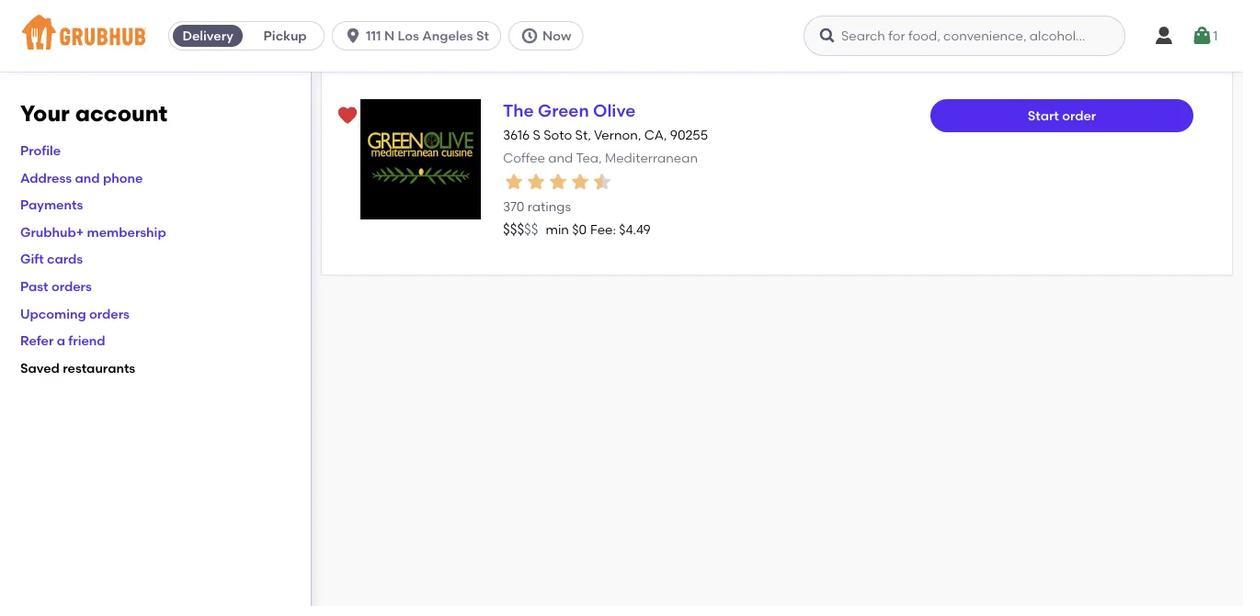 Task type: locate. For each thing, give the bounding box(es) containing it.
370 ratings
[[503, 199, 571, 215]]

start order
[[1028, 108, 1096, 124]]

saved restaurants
[[20, 360, 135, 376]]

and left phone
[[75, 170, 100, 186]]

saved
[[20, 360, 60, 376]]

your account
[[20, 100, 168, 127]]

now
[[543, 28, 571, 44]]

upcoming orders
[[20, 306, 130, 322]]

cards
[[47, 252, 83, 267]]

your
[[20, 100, 70, 127]]

refer a friend link
[[20, 333, 105, 349]]

vernon,
[[594, 128, 641, 143]]

svg image inside 1 button
[[1191, 25, 1213, 47]]

soto
[[544, 128, 572, 143]]

0 vertical spatial orders
[[51, 279, 92, 294]]

olive
[[593, 101, 636, 121]]

friend
[[68, 333, 105, 349]]

profile link
[[20, 143, 61, 158]]

the
[[503, 101, 534, 121]]

and down soto at the left top of the page
[[548, 150, 573, 165]]

svg image
[[1153, 25, 1175, 47], [1191, 25, 1213, 47], [344, 27, 362, 45], [819, 27, 837, 45]]

1 vertical spatial and
[[75, 170, 100, 186]]

address
[[20, 170, 72, 186]]

upcoming
[[20, 306, 86, 322]]

$$$
[[503, 221, 524, 238]]

orders up the friend at the left bottom of the page
[[89, 306, 130, 322]]

account
[[75, 100, 168, 127]]

1 vertical spatial orders
[[89, 306, 130, 322]]

star icon image
[[503, 171, 525, 193], [525, 171, 547, 193], [547, 171, 569, 193], [569, 171, 591, 193], [591, 171, 613, 193], [591, 171, 613, 193]]

0 horizontal spatial and
[[75, 170, 100, 186]]

111 n los angeles st
[[366, 28, 489, 44]]

the green olive link
[[503, 101, 636, 121]]

grubhub+ membership link
[[20, 224, 166, 240]]

start
[[1028, 108, 1059, 124]]

refer a friend
[[20, 333, 105, 349]]

main navigation navigation
[[0, 0, 1243, 72]]

the green olive 3616 s soto st, vernon, ca, 90255 coffee and tea, mediterranean
[[503, 101, 708, 165]]

tea,
[[576, 150, 602, 165]]

address and phone link
[[20, 170, 143, 186]]

delivery
[[183, 28, 233, 44]]

Search for food, convenience, alcohol... search field
[[804, 16, 1126, 56]]

1 button
[[1191, 19, 1218, 52]]

refer
[[20, 333, 54, 349]]

1 horizontal spatial and
[[548, 150, 573, 165]]

n
[[384, 28, 395, 44]]

ratings
[[528, 199, 571, 215]]

$4.49
[[619, 222, 651, 238]]

restaurants
[[63, 360, 135, 376]]

saved restaurant button
[[331, 99, 364, 132]]

0 vertical spatial and
[[548, 150, 573, 165]]

pickup
[[264, 28, 307, 44]]

svg image inside 111 n los angeles st button
[[344, 27, 362, 45]]

delivery button
[[169, 21, 247, 51]]

svg image
[[521, 27, 539, 45]]

coffee
[[503, 150, 545, 165]]

orders
[[51, 279, 92, 294], [89, 306, 130, 322]]

orders for upcoming orders
[[89, 306, 130, 322]]

orders for past orders
[[51, 279, 92, 294]]

st
[[476, 28, 489, 44]]

3616
[[503, 128, 530, 143]]

orders up the upcoming orders link
[[51, 279, 92, 294]]

and
[[548, 150, 573, 165], [75, 170, 100, 186]]

pickup button
[[247, 21, 324, 51]]



Task type: vqa. For each thing, say whether or not it's contained in the screenshot.
"your" inside the Enter your address Button
no



Task type: describe. For each thing, give the bounding box(es) containing it.
and inside the green olive 3616 s soto st, vernon, ca, 90255 coffee and tea, mediterranean
[[548, 150, 573, 165]]

min
[[546, 222, 569, 238]]

payments link
[[20, 197, 83, 213]]

grubhub+
[[20, 224, 84, 240]]

111 n los angeles st button
[[332, 21, 509, 51]]

ca,
[[644, 128, 667, 143]]

mediterranean
[[605, 150, 698, 165]]

gift cards link
[[20, 252, 83, 267]]

gift
[[20, 252, 44, 267]]

order
[[1062, 108, 1096, 124]]

370
[[503, 199, 525, 215]]

111
[[366, 28, 381, 44]]

past
[[20, 279, 48, 294]]

a
[[57, 333, 65, 349]]

1
[[1213, 28, 1218, 44]]

address and phone
[[20, 170, 143, 186]]

s
[[533, 128, 541, 143]]

now button
[[509, 21, 591, 51]]

upcoming orders link
[[20, 306, 130, 322]]

past orders
[[20, 279, 92, 294]]

los
[[398, 28, 419, 44]]

membership
[[87, 224, 166, 240]]

grubhub+ membership
[[20, 224, 166, 240]]

$0
[[572, 222, 587, 238]]

st,
[[575, 128, 591, 143]]

the green olive logo image
[[361, 99, 481, 220]]

saved restaurants link
[[20, 360, 135, 376]]

gift cards
[[20, 252, 83, 267]]

saved restaurant image
[[337, 105, 359, 127]]

green
[[538, 101, 589, 121]]

phone
[[103, 170, 143, 186]]

profile
[[20, 143, 61, 158]]

start order button
[[931, 99, 1194, 132]]

angeles
[[422, 28, 473, 44]]

payments
[[20, 197, 83, 213]]

$$$$$
[[503, 221, 538, 238]]

fee:
[[590, 222, 616, 238]]

90255
[[670, 128, 708, 143]]

min $0 fee: $4.49
[[546, 222, 651, 238]]

past orders link
[[20, 279, 92, 294]]



